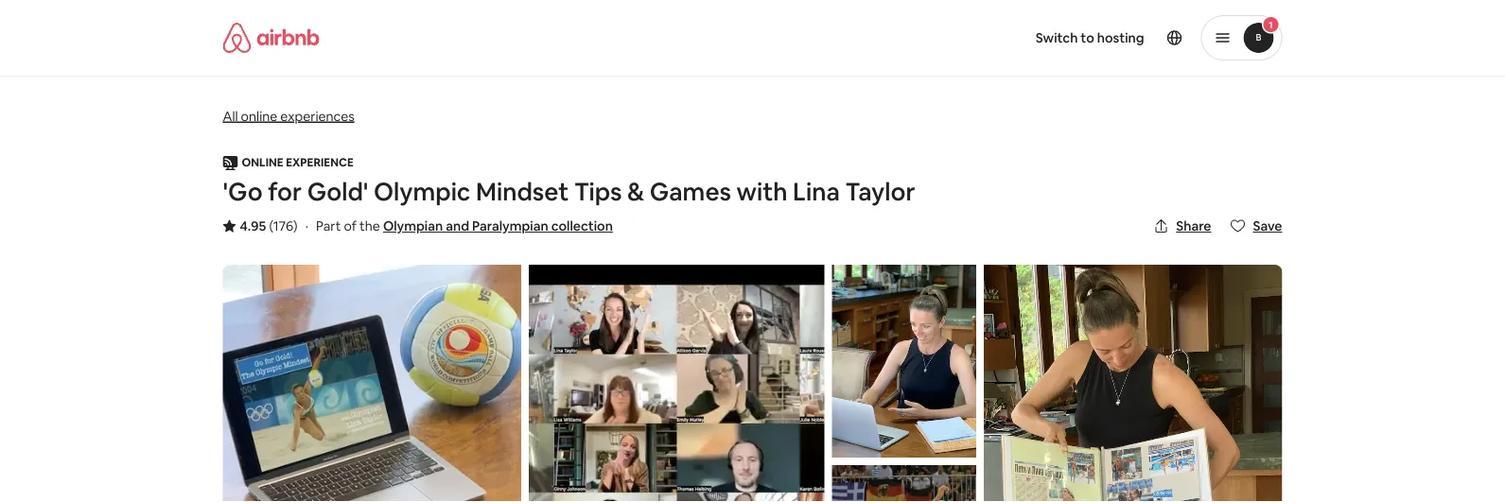 Task type: locate. For each thing, give the bounding box(es) containing it.
of
[[344, 218, 357, 235]]

mindset
[[476, 176, 569, 208]]

share
[[1176, 218, 1212, 235]]

the
[[360, 218, 380, 235]]

'go for gold' olympic mindset tips & games with lina taylor
[[223, 176, 915, 208]]

online coaching image
[[832, 265, 977, 458], [832, 265, 977, 458]]

all
[[223, 107, 238, 124]]

to
[[1081, 29, 1095, 46]]

video controls group
[[223, 265, 521, 502]]

experiences
[[280, 107, 355, 124]]

for
[[268, 176, 302, 208]]

all online experiences link
[[223, 105, 355, 125]]

1
[[1269, 18, 1273, 31]]

online
[[241, 107, 277, 124]]

save button
[[1223, 210, 1290, 242]]

experience
[[286, 155, 354, 170]]

share button
[[1146, 210, 1219, 242]]

audience image
[[529, 265, 825, 502], [529, 265, 825, 502]]

olympic moment image
[[832, 466, 977, 502], [832, 466, 977, 502]]

· part of the olympian and paralympian collection
[[305, 218, 613, 235]]

part
[[316, 218, 341, 235]]

experience photo 4 image
[[984, 265, 1283, 502], [984, 265, 1283, 502]]

online experience
[[242, 155, 354, 170]]

all online experiences
[[223, 107, 355, 124]]

&
[[627, 176, 645, 208]]

olympic
[[374, 176, 471, 208]]

with
[[737, 176, 788, 208]]

·
[[305, 218, 308, 235]]

taylor
[[845, 176, 915, 208]]



Task type: vqa. For each thing, say whether or not it's contained in the screenshot.
Switch to hosting link
yes



Task type: describe. For each thing, give the bounding box(es) containing it.
lina
[[793, 176, 840, 208]]

4.95
[[240, 218, 266, 235]]

olympian and paralympian collection link
[[383, 218, 613, 235]]

gold'
[[307, 176, 368, 208]]

'go
[[223, 176, 263, 208]]

tips
[[574, 176, 622, 208]]

switch to hosting link
[[1024, 18, 1156, 58]]

save
[[1253, 218, 1283, 235]]

1 button
[[1201, 15, 1283, 61]]

games
[[650, 176, 731, 208]]

(176)
[[269, 218, 298, 235]]

4.95 (176)
[[240, 218, 298, 235]]

paralympian
[[472, 218, 548, 235]]

switch
[[1036, 29, 1078, 46]]

and
[[446, 218, 469, 235]]

olympian
[[383, 218, 443, 235]]

switch to hosting
[[1036, 29, 1144, 46]]

hosting
[[1097, 29, 1144, 46]]

collection
[[551, 218, 613, 235]]

profile element
[[775, 0, 1283, 76]]

online
[[242, 155, 284, 170]]



